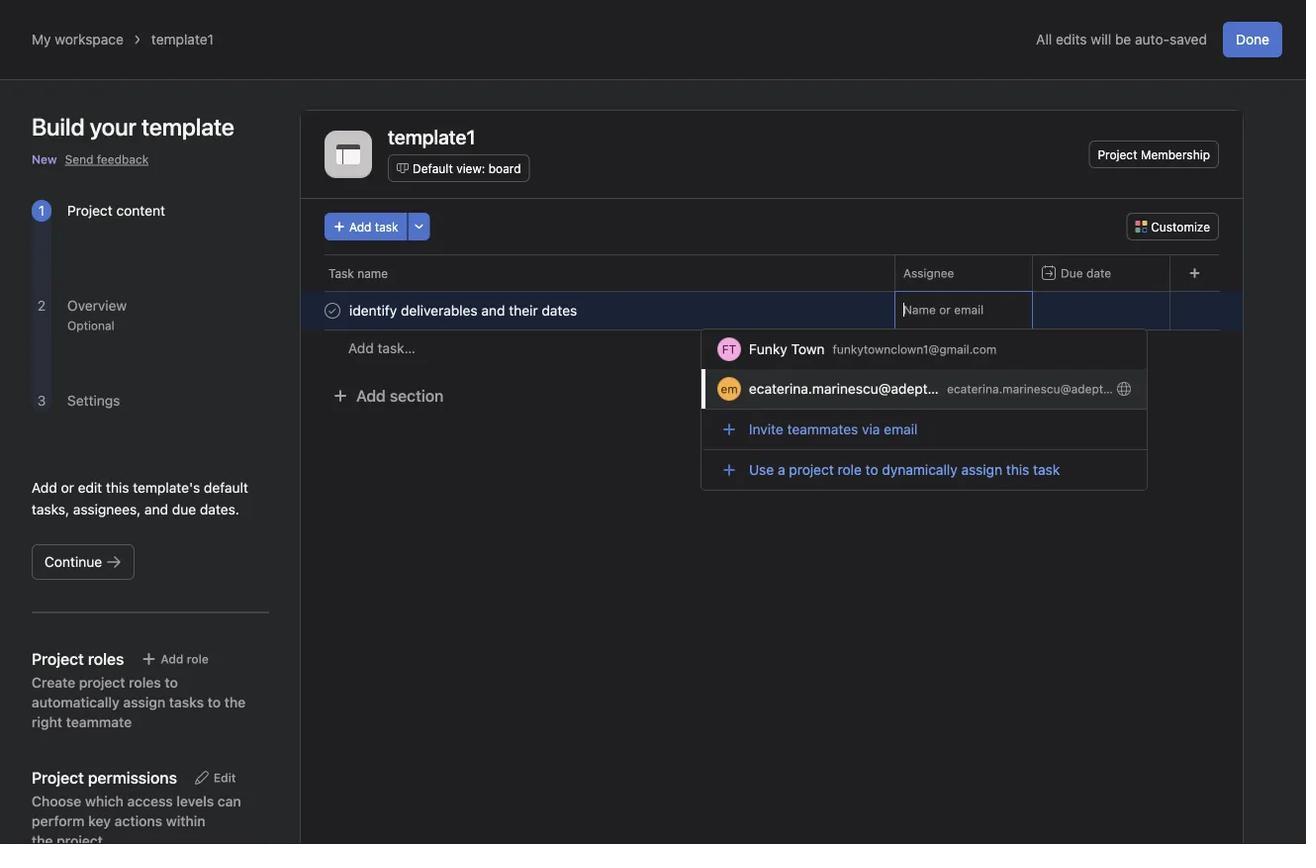 Task type: describe. For each thing, give the bounding box(es) containing it.
project membership
[[1098, 147, 1210, 161]]

new
[[32, 152, 57, 166]]

1 vertical spatial template1
[[388, 125, 476, 148]]

funky town funkytownclown1@gmail.com
[[749, 341, 997, 357]]

content
[[116, 202, 165, 219]]

1 2 3
[[37, 202, 46, 409]]

add task button
[[325, 213, 407, 241]]

new send feedback
[[32, 152, 149, 166]]

add for add section
[[356, 386, 386, 405]]

project roles
[[32, 650, 124, 669]]

choose
[[32, 793, 81, 810]]

tasks
[[169, 694, 204, 711]]

ft
[[722, 342, 737, 356]]

task…
[[378, 340, 416, 356]]

your template
[[90, 113, 234, 141]]

default
[[413, 161, 453, 175]]

1 horizontal spatial ecaterina.marinescu@adept.ai
[[947, 382, 1117, 396]]

overview
[[67, 297, 127, 314]]

workspace
[[55, 31, 124, 48]]

role inside button
[[187, 652, 209, 666]]

name
[[357, 266, 388, 280]]

roles
[[129, 675, 161, 691]]

default view: board
[[413, 161, 521, 175]]

optional
[[67, 319, 114, 333]]

template image
[[337, 143, 360, 166]]

actions
[[115, 813, 162, 829]]

my workspace
[[32, 31, 124, 48]]

funky
[[749, 341, 788, 357]]

customize
[[1151, 220, 1210, 234]]

send feedback link
[[65, 150, 149, 168]]

em
[[721, 382, 738, 396]]

project membership button
[[1089, 141, 1219, 168]]

default
[[204, 480, 248, 496]]

template's
[[133, 480, 200, 496]]

to inside list box
[[866, 462, 878, 478]]

continue
[[45, 554, 102, 570]]

due
[[172, 501, 196, 518]]

feedback
[[97, 152, 149, 166]]

add role button
[[132, 645, 218, 673]]

add for add task…
[[348, 340, 374, 356]]

settings
[[67, 392, 120, 409]]

or
[[61, 480, 74, 496]]

dates.
[[200, 501, 239, 518]]

will
[[1091, 31, 1112, 48]]

1 horizontal spatial task
[[1033, 462, 1060, 478]]

identify deliverables and their dates text field
[[345, 301, 583, 321]]

2 row from the top
[[301, 291, 1243, 331]]

settings button
[[67, 392, 120, 409]]

add for add role
[[161, 652, 184, 666]]

done
[[1236, 31, 1270, 48]]

use
[[749, 462, 774, 478]]

project for project content
[[67, 202, 113, 219]]

1 horizontal spatial this
[[1006, 462, 1030, 478]]

list box containing funky town
[[702, 330, 1147, 490]]

project inside create project roles to automatically assign tasks to the right teammate
[[79, 675, 125, 691]]

0 vertical spatial assign
[[962, 462, 1003, 478]]

add role
[[161, 652, 209, 666]]

town
[[791, 341, 825, 357]]

edits
[[1056, 31, 1087, 48]]

edit
[[214, 771, 236, 785]]

project permissions
[[32, 769, 177, 787]]

edit
[[78, 480, 102, 496]]

overview button
[[67, 297, 127, 314]]

invite teammates via email
[[749, 421, 918, 437]]

row containing task name
[[301, 254, 1243, 291]]

saved
[[1170, 31, 1207, 48]]

0 vertical spatial template1
[[151, 31, 214, 48]]

customize button
[[1127, 213, 1219, 241]]

default view: board button
[[388, 154, 530, 182]]

1 horizontal spatial to
[[208, 694, 221, 711]]

choose which access levels can perform key actions within the project
[[32, 793, 241, 844]]

add task
[[349, 220, 398, 234]]

can
[[218, 793, 241, 810]]



Task type: locate. For each thing, give the bounding box(es) containing it.
template1
[[151, 31, 214, 48], [388, 125, 476, 148]]

auto-
[[1135, 31, 1170, 48]]

due
[[1061, 266, 1083, 280]]

which
[[85, 793, 124, 810]]

create
[[32, 675, 75, 691]]

right teammate
[[32, 714, 132, 730]]

1
[[38, 202, 45, 219]]

levels
[[177, 793, 214, 810]]

key
[[88, 813, 111, 829]]

add
[[349, 220, 372, 234], [348, 340, 374, 356], [356, 386, 386, 405], [32, 480, 57, 496], [161, 652, 184, 666]]

build your template
[[32, 113, 234, 141]]

0 horizontal spatial task
[[375, 220, 398, 234]]

add inside button
[[356, 386, 386, 405]]

and
[[145, 501, 168, 518]]

1 vertical spatial assign
[[123, 694, 165, 711]]

email
[[884, 421, 918, 437]]

row up add task… row
[[301, 254, 1243, 291]]

due date
[[1061, 266, 1112, 280]]

add task… row
[[301, 330, 1243, 366]]

role up tasks
[[187, 652, 209, 666]]

add inside add or edit this template's default tasks, assignees, and due dates.
[[32, 480, 57, 496]]

role inside list box
[[838, 462, 862, 478]]

0 vertical spatial role
[[838, 462, 862, 478]]

role down invite teammates via email
[[838, 462, 862, 478]]

add up 'task name'
[[349, 220, 372, 234]]

assign inside create project roles to automatically assign tasks to the right teammate
[[123, 694, 165, 711]]

automatically
[[32, 694, 120, 711]]

more actions image
[[413, 221, 425, 233]]

date
[[1087, 266, 1112, 280]]

the
[[224, 694, 246, 711]]

use a project role to dynamically assign this task
[[749, 462, 1060, 478]]

task name
[[329, 266, 388, 280]]

funkytownclown1@gmail.com
[[833, 342, 997, 356]]

add inside row
[[348, 340, 374, 356]]

0 horizontal spatial role
[[187, 652, 209, 666]]

add left the 'task…'
[[348, 340, 374, 356]]

add section button
[[325, 378, 452, 414]]

1 horizontal spatial assign
[[962, 462, 1003, 478]]

invite
[[749, 421, 784, 437]]

1 vertical spatial this
[[106, 480, 129, 496]]

Name or email text field
[[904, 292, 1028, 328]]

all edits will be auto-saved
[[1036, 31, 1207, 48]]

membership
[[1141, 147, 1210, 161]]

add for add task
[[349, 220, 372, 234]]

to down via
[[866, 462, 878, 478]]

template1 up 'your template' at the left
[[151, 31, 214, 48]]

add up tasks,
[[32, 480, 57, 496]]

task
[[375, 220, 398, 234], [1033, 462, 1060, 478]]

tasks,
[[32, 501, 69, 518]]

0 vertical spatial this
[[1006, 462, 1030, 478]]

0 horizontal spatial this
[[106, 480, 129, 496]]

1 vertical spatial project
[[79, 675, 125, 691]]

add up roles
[[161, 652, 184, 666]]

add for add or edit this template's default tasks, assignees, and due dates.
[[32, 480, 57, 496]]

project content button
[[67, 202, 165, 219]]

1 vertical spatial role
[[187, 652, 209, 666]]

identify deliverables and their dates cell
[[301, 291, 896, 331]]

1 horizontal spatial template1
[[388, 125, 476, 148]]

be
[[1115, 31, 1132, 48]]

list box
[[702, 330, 1147, 490]]

overview optional
[[67, 297, 127, 333]]

section
[[390, 386, 444, 405]]

send
[[65, 152, 93, 166]]

this inside add or edit this template's default tasks, assignees, and due dates.
[[106, 480, 129, 496]]

project right 1
[[67, 202, 113, 219]]

all
[[1036, 31, 1052, 48]]

1 row from the top
[[301, 254, 1243, 291]]

the project
[[32, 833, 103, 844]]

0 horizontal spatial project
[[67, 202, 113, 219]]

dynamically
[[882, 462, 958, 478]]

add left section
[[356, 386, 386, 405]]

0 horizontal spatial to
[[165, 675, 178, 691]]

1 vertical spatial project
[[67, 202, 113, 219]]

project left the membership
[[1098, 147, 1138, 161]]

project for project membership
[[1098, 147, 1138, 161]]

2
[[37, 297, 46, 314]]

this
[[1006, 462, 1030, 478], [106, 480, 129, 496]]

project
[[789, 462, 834, 478], [79, 675, 125, 691]]

funky town option
[[702, 330, 1147, 369]]

3
[[37, 392, 46, 409]]

row up funky
[[301, 291, 1243, 331]]

0 vertical spatial project
[[789, 462, 834, 478]]

project inside button
[[1098, 147, 1138, 161]]

add field image
[[1189, 267, 1201, 279]]

add task…
[[348, 340, 416, 356]]

task inside button
[[375, 220, 398, 234]]

1 horizontal spatial project
[[789, 462, 834, 478]]

within
[[166, 813, 205, 829]]

assign right dynamically
[[962, 462, 1003, 478]]

row
[[301, 254, 1243, 291], [301, 291, 1243, 331]]

edit button
[[185, 764, 245, 792]]

2 vertical spatial to
[[208, 694, 221, 711]]

project up automatically at the left bottom of the page
[[79, 675, 125, 691]]

2 horizontal spatial to
[[866, 462, 878, 478]]

to down add role button
[[165, 675, 178, 691]]

my workspace link
[[32, 31, 124, 48]]

perform
[[32, 813, 85, 829]]

continue button
[[32, 544, 135, 580]]

1 horizontal spatial role
[[838, 462, 862, 478]]

0 horizontal spatial assign
[[123, 694, 165, 711]]

done button
[[1223, 22, 1283, 57]]

ecaterina.marinescu@adept.ai
[[749, 381, 943, 397], [947, 382, 1117, 396]]

assign down roles
[[123, 694, 165, 711]]

my
[[32, 31, 51, 48]]

task
[[329, 266, 354, 280]]

view:
[[456, 161, 485, 175]]

1 horizontal spatial project
[[1098, 147, 1138, 161]]

via
[[862, 421, 880, 437]]

this up the assignees,
[[106, 480, 129, 496]]

0 vertical spatial project
[[1098, 147, 1138, 161]]

assign
[[962, 462, 1003, 478], [123, 694, 165, 711]]

template1 up 'default'
[[388, 125, 476, 148]]

assignee
[[904, 266, 955, 280]]

to left the
[[208, 694, 221, 711]]

0 horizontal spatial ecaterina.marinescu@adept.ai
[[749, 381, 943, 397]]

a
[[778, 462, 785, 478]]

board
[[489, 161, 521, 175]]

project
[[1098, 147, 1138, 161], [67, 202, 113, 219]]

teammates
[[787, 421, 858, 437]]

0 vertical spatial task
[[375, 220, 398, 234]]

create project roles to automatically assign tasks to the right teammate
[[32, 675, 246, 730]]

1 vertical spatial task
[[1033, 462, 1060, 478]]

0 vertical spatial to
[[866, 462, 878, 478]]

assignees,
[[73, 501, 141, 518]]

0 horizontal spatial project
[[79, 675, 125, 691]]

project right a
[[789, 462, 834, 478]]

0 horizontal spatial template1
[[151, 31, 214, 48]]

build
[[32, 113, 85, 141]]

this right dynamically
[[1006, 462, 1030, 478]]

1 vertical spatial to
[[165, 675, 178, 691]]



Task type: vqa. For each thing, say whether or not it's contained in the screenshot.
Choose
yes



